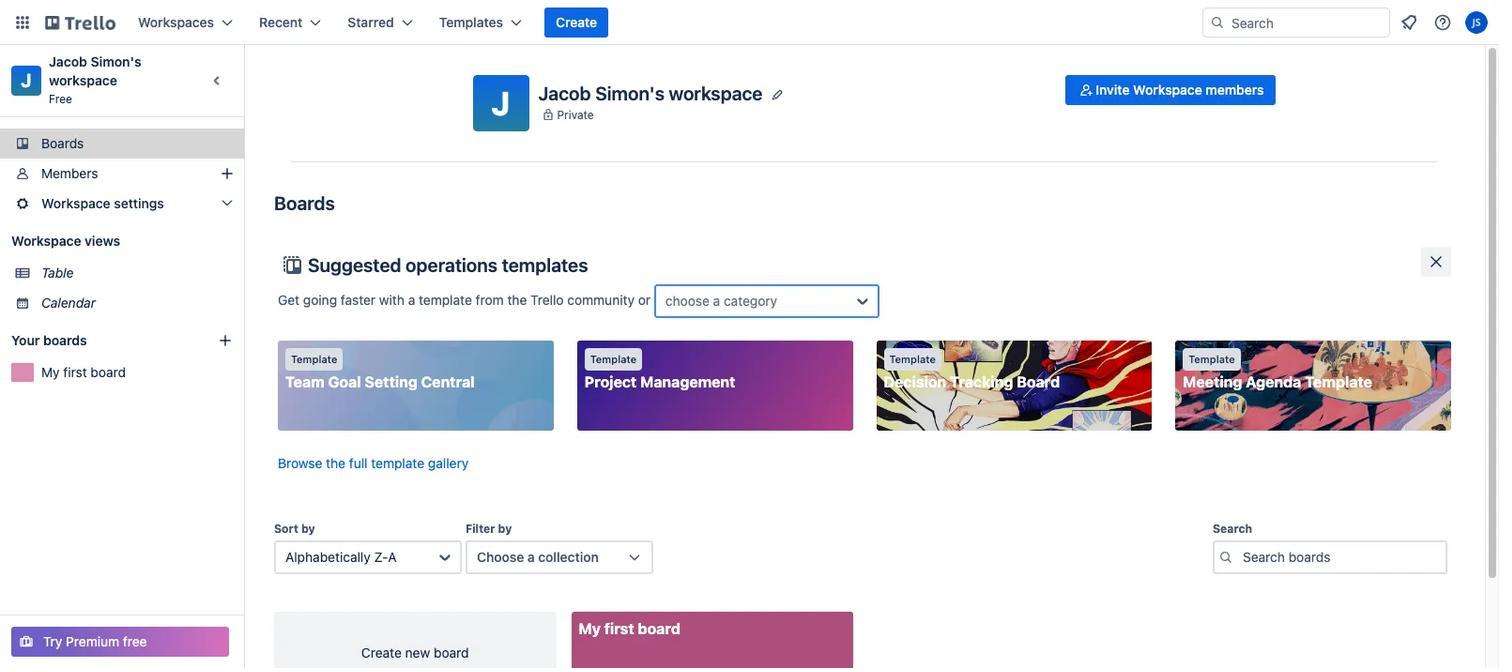 Task type: vqa. For each thing, say whether or not it's contained in the screenshot.
13th ROW
no



Task type: describe. For each thing, give the bounding box(es) containing it.
open information menu image
[[1434, 13, 1453, 32]]

choose
[[666, 293, 710, 309]]

views
[[85, 233, 120, 249]]

central
[[421, 374, 475, 391]]

try
[[43, 634, 62, 650]]

team
[[286, 374, 325, 391]]

trello
[[531, 292, 564, 308]]

create for create
[[556, 14, 597, 30]]

choose a collection
[[477, 549, 599, 565]]

create new board
[[362, 645, 469, 661]]

template project management
[[585, 353, 736, 391]]

template for decision
[[890, 353, 936, 365]]

browse
[[278, 456, 323, 471]]

filter
[[466, 522, 495, 536]]

jacob for jacob simon's workspace free
[[49, 54, 87, 69]]

setting
[[365, 374, 418, 391]]

choose a collection button
[[466, 541, 654, 575]]

1 vertical spatial first
[[605, 621, 635, 638]]

0 horizontal spatial boards
[[41, 135, 84, 151]]

alphabetically
[[286, 549, 371, 565]]

jacob simon (jacobsimon16) image
[[1466, 11, 1489, 34]]

sort by
[[274, 522, 315, 536]]

invite workspace members
[[1096, 82, 1265, 98]]

decision
[[884, 374, 947, 391]]

template for team
[[291, 353, 337, 365]]

templates button
[[428, 8, 533, 38]]

jacob for jacob simon's workspace
[[539, 82, 591, 104]]

2 horizontal spatial board
[[638, 621, 681, 638]]

template right agenda
[[1306, 374, 1373, 391]]

calendar
[[41, 295, 96, 311]]

tracking
[[950, 374, 1014, 391]]

template for meeting
[[1189, 353, 1236, 365]]

get going faster with a template from the trello community or
[[278, 292, 654, 308]]

jacob simon's workspace
[[539, 82, 763, 104]]

template for project
[[591, 353, 637, 365]]

boards link
[[0, 129, 244, 159]]

table
[[41, 265, 74, 281]]

sm image
[[1078, 81, 1096, 100]]

workspace navigation collapse icon image
[[205, 68, 231, 94]]

0 horizontal spatial first
[[63, 364, 87, 380]]

new
[[405, 645, 430, 661]]

faster
[[341, 292, 376, 308]]

templates
[[439, 14, 503, 30]]

workspaces
[[138, 14, 214, 30]]

1 vertical spatial template
[[371, 456, 425, 471]]

0 horizontal spatial my first board link
[[41, 363, 233, 382]]

sort
[[274, 522, 299, 536]]

premium
[[66, 634, 119, 650]]

workspace settings
[[41, 195, 164, 211]]

members link
[[0, 159, 244, 189]]

free
[[49, 92, 72, 106]]

workspaces button
[[127, 8, 244, 38]]

browse the full template gallery
[[278, 456, 469, 471]]

create button
[[545, 8, 609, 38]]

Search text field
[[1213, 541, 1448, 575]]

recent button
[[248, 8, 333, 38]]

0 horizontal spatial the
[[326, 456, 346, 471]]

j button
[[473, 75, 529, 131]]

starred
[[348, 14, 394, 30]]

1 horizontal spatial board
[[434, 645, 469, 661]]

workspace views
[[11, 233, 120, 249]]

a for choose a category
[[713, 293, 721, 309]]

invite
[[1096, 82, 1130, 98]]

recent
[[259, 14, 303, 30]]

a
[[388, 549, 397, 565]]

try premium free
[[43, 634, 147, 650]]

add board image
[[218, 333, 233, 348]]

goal
[[328, 374, 361, 391]]

browse the full template gallery link
[[278, 456, 469, 471]]

settings
[[114, 195, 164, 211]]

j for the j "button"
[[492, 84, 510, 122]]



Task type: locate. For each thing, give the bounding box(es) containing it.
1 horizontal spatial simon's
[[596, 82, 665, 104]]

jacob simon's workspace link
[[49, 54, 145, 88]]

back to home image
[[45, 8, 116, 38]]

2 horizontal spatial a
[[713, 293, 721, 309]]

templates
[[502, 255, 588, 276]]

0 horizontal spatial board
[[91, 364, 126, 380]]

private
[[557, 108, 594, 122]]

template inside template decision tracking board
[[890, 353, 936, 365]]

workspace for jacob simon's workspace free
[[49, 72, 117, 88]]

workspace inside button
[[1134, 82, 1203, 98]]

suggested
[[308, 255, 402, 276]]

operations
[[406, 255, 498, 276]]

a
[[408, 292, 415, 308], [713, 293, 721, 309], [528, 549, 535, 565]]

jacob inside jacob simon's workspace free
[[49, 54, 87, 69]]

1 horizontal spatial j
[[492, 84, 510, 122]]

z-
[[374, 549, 388, 565]]

category
[[724, 293, 778, 309]]

0 vertical spatial my first board link
[[41, 363, 233, 382]]

j left jacob simon's workspace free
[[21, 69, 32, 91]]

j left private
[[492, 84, 510, 122]]

jacob simon's workspace free
[[49, 54, 145, 106]]

search image
[[1211, 15, 1226, 30]]

create
[[556, 14, 597, 30], [362, 645, 402, 661]]

0 horizontal spatial my
[[41, 364, 60, 380]]

1 vertical spatial my first board link
[[571, 612, 854, 669]]

workspace down primary 'element'
[[669, 82, 763, 104]]

0 horizontal spatial my first board
[[41, 364, 126, 380]]

simon's down "back to home" image
[[91, 54, 141, 69]]

template up project
[[591, 353, 637, 365]]

table link
[[41, 264, 233, 283]]

create left "new"
[[362, 645, 402, 661]]

boards up members
[[41, 135, 84, 151]]

0 vertical spatial template
[[419, 292, 472, 308]]

template inside template team goal setting central
[[291, 353, 337, 365]]

meeting
[[1184, 374, 1243, 391]]

board
[[91, 364, 126, 380], [638, 621, 681, 638], [434, 645, 469, 661]]

j for j link on the left
[[21, 69, 32, 91]]

by for filter by
[[498, 522, 512, 536]]

1 vertical spatial jacob
[[539, 82, 591, 104]]

1 vertical spatial my first board
[[579, 621, 681, 638]]

workspace up free
[[49, 72, 117, 88]]

your boards
[[11, 332, 87, 348]]

template up meeting
[[1189, 353, 1236, 365]]

the right from
[[508, 292, 527, 308]]

2 by from the left
[[498, 522, 512, 536]]

1 vertical spatial workspace
[[41, 195, 111, 211]]

0 horizontal spatial simon's
[[91, 54, 141, 69]]

primary element
[[0, 0, 1500, 45]]

create inside create button
[[556, 14, 597, 30]]

first
[[63, 364, 87, 380], [605, 621, 635, 638]]

0 vertical spatial the
[[508, 292, 527, 308]]

1 horizontal spatial a
[[528, 549, 535, 565]]

template down suggested operations templates
[[419, 292, 472, 308]]

gallery
[[428, 456, 469, 471]]

a inside choose a collection button
[[528, 549, 535, 565]]

0 horizontal spatial workspace
[[49, 72, 117, 88]]

first down choose a collection button
[[605, 621, 635, 638]]

agenda
[[1246, 374, 1302, 391]]

0 vertical spatial board
[[91, 364, 126, 380]]

filter by
[[466, 522, 512, 536]]

workspace up the table
[[11, 233, 81, 249]]

0 horizontal spatial a
[[408, 292, 415, 308]]

0 vertical spatial workspace
[[1134, 82, 1203, 98]]

2 vertical spatial board
[[434, 645, 469, 661]]

by right sort in the bottom of the page
[[301, 522, 315, 536]]

first down boards
[[63, 364, 87, 380]]

1 horizontal spatial first
[[605, 621, 635, 638]]

j inside "button"
[[492, 84, 510, 122]]

template right full
[[371, 456, 425, 471]]

my down your boards
[[41, 364, 60, 380]]

your boards with 1 items element
[[11, 330, 190, 352]]

by right filter
[[498, 522, 512, 536]]

0 horizontal spatial create
[[362, 645, 402, 661]]

1 by from the left
[[301, 522, 315, 536]]

1 horizontal spatial my
[[579, 621, 601, 638]]

workspace for views
[[11, 233, 81, 249]]

workspace settings button
[[0, 189, 244, 219]]

simon's for jacob simon's workspace free
[[91, 54, 141, 69]]

0 horizontal spatial by
[[301, 522, 315, 536]]

a right with
[[408, 292, 415, 308]]

workspace for settings
[[41, 195, 111, 211]]

a right choose
[[528, 549, 535, 565]]

a right choose on the left of the page
[[713, 293, 721, 309]]

workspace
[[1134, 82, 1203, 98], [41, 195, 111, 211], [11, 233, 81, 249]]

going
[[303, 292, 337, 308]]

jacob
[[49, 54, 87, 69], [539, 82, 591, 104]]

the
[[508, 292, 527, 308], [326, 456, 346, 471]]

try premium free button
[[11, 627, 229, 657]]

0 notifications image
[[1398, 11, 1421, 34]]

1 horizontal spatial the
[[508, 292, 527, 308]]

workspace right invite
[[1134, 82, 1203, 98]]

create for create new board
[[362, 645, 402, 661]]

j link
[[11, 66, 41, 96]]

choose a category
[[666, 293, 778, 309]]

community
[[568, 292, 635, 308]]

1 horizontal spatial by
[[498, 522, 512, 536]]

the left full
[[326, 456, 346, 471]]

0 horizontal spatial j
[[21, 69, 32, 91]]

template team goal setting central
[[286, 353, 475, 391]]

template
[[291, 353, 337, 365], [591, 353, 637, 365], [890, 353, 936, 365], [1189, 353, 1236, 365], [1306, 374, 1373, 391]]

template up decision
[[890, 353, 936, 365]]

0 vertical spatial my first board
[[41, 364, 126, 380]]

workspace for jacob simon's workspace
[[669, 82, 763, 104]]

my first board
[[41, 364, 126, 380], [579, 621, 681, 638]]

get
[[278, 292, 300, 308]]

2 vertical spatial workspace
[[11, 233, 81, 249]]

1 horizontal spatial my first board
[[579, 621, 681, 638]]

full
[[349, 456, 368, 471]]

starred button
[[337, 8, 424, 38]]

workspace
[[49, 72, 117, 88], [669, 82, 763, 104]]

simon's down create button
[[596, 82, 665, 104]]

by
[[301, 522, 315, 536], [498, 522, 512, 536]]

jacob up private
[[539, 82, 591, 104]]

calendar link
[[41, 294, 233, 313]]

workspace inside dropdown button
[[41, 195, 111, 211]]

create up private
[[556, 14, 597, 30]]

collection
[[538, 549, 599, 565]]

1 vertical spatial boards
[[274, 193, 335, 214]]

with
[[379, 292, 405, 308]]

my first board link
[[41, 363, 233, 382], [571, 612, 854, 669]]

1 horizontal spatial my first board link
[[571, 612, 854, 669]]

1 horizontal spatial workspace
[[669, 82, 763, 104]]

boards up suggested
[[274, 193, 335, 214]]

by for sort by
[[301, 522, 315, 536]]

members
[[1206, 82, 1265, 98]]

or
[[638, 292, 651, 308]]

0 vertical spatial first
[[63, 364, 87, 380]]

0 vertical spatial jacob
[[49, 54, 87, 69]]

1 horizontal spatial create
[[556, 14, 597, 30]]

0 vertical spatial my
[[41, 364, 60, 380]]

members
[[41, 165, 98, 181]]

free
[[123, 634, 147, 650]]

1 horizontal spatial jacob
[[539, 82, 591, 104]]

invite workspace members button
[[1066, 75, 1276, 105]]

board
[[1017, 374, 1061, 391]]

1 vertical spatial simon's
[[596, 82, 665, 104]]

Search field
[[1226, 8, 1390, 37]]

0 vertical spatial create
[[556, 14, 597, 30]]

boards
[[43, 332, 87, 348]]

template meeting agenda template
[[1184, 353, 1373, 391]]

a for choose a collection
[[528, 549, 535, 565]]

project
[[585, 374, 637, 391]]

management
[[641, 374, 736, 391]]

template up team
[[291, 353, 337, 365]]

template
[[419, 292, 472, 308], [371, 456, 425, 471]]

workspace inside jacob simon's workspace free
[[49, 72, 117, 88]]

1 horizontal spatial boards
[[274, 193, 335, 214]]

boards
[[41, 135, 84, 151], [274, 193, 335, 214]]

1 vertical spatial create
[[362, 645, 402, 661]]

simon's inside jacob simon's workspace free
[[91, 54, 141, 69]]

template decision tracking board
[[884, 353, 1061, 391]]

search
[[1213, 522, 1253, 536]]

0 vertical spatial simon's
[[91, 54, 141, 69]]

1 vertical spatial board
[[638, 621, 681, 638]]

1 vertical spatial the
[[326, 456, 346, 471]]

0 vertical spatial boards
[[41, 135, 84, 151]]

choose
[[477, 549, 524, 565]]

workspace down members
[[41, 195, 111, 211]]

0 horizontal spatial jacob
[[49, 54, 87, 69]]

template inside the template project management
[[591, 353, 637, 365]]

from
[[476, 292, 504, 308]]

jacob up free
[[49, 54, 87, 69]]

suggested operations templates
[[308, 255, 588, 276]]

simon's for jacob simon's workspace
[[596, 82, 665, 104]]

1 vertical spatial my
[[579, 621, 601, 638]]

my down collection
[[579, 621, 601, 638]]

j
[[21, 69, 32, 91], [492, 84, 510, 122]]

my
[[41, 364, 60, 380], [579, 621, 601, 638]]

alphabetically z-a
[[286, 549, 397, 565]]

your
[[11, 332, 40, 348]]



